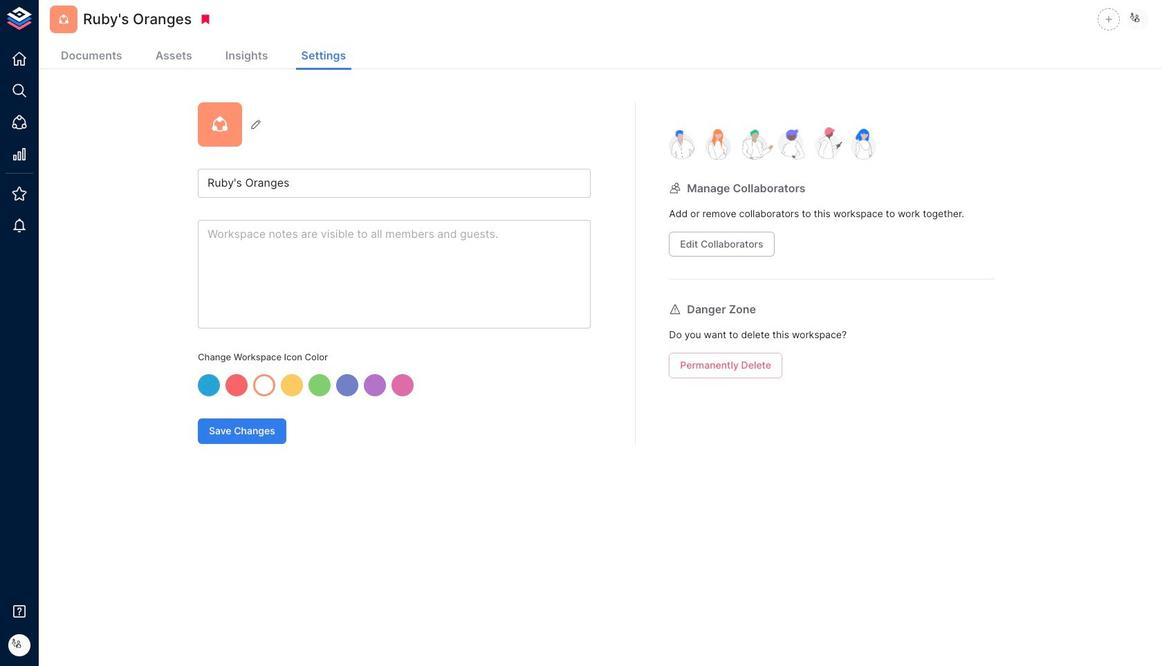 Task type: vqa. For each thing, say whether or not it's contained in the screenshot.
REMOVE BOOKMARK icon
yes



Task type: describe. For each thing, give the bounding box(es) containing it.
remove bookmark image
[[199, 13, 212, 26]]

Workspace Name text field
[[198, 169, 591, 198]]

ruby anderson image
[[1127, 8, 1149, 30]]



Task type: locate. For each thing, give the bounding box(es) containing it.
Workspace notes are visible to all members and guests. text field
[[198, 220, 591, 329]]



